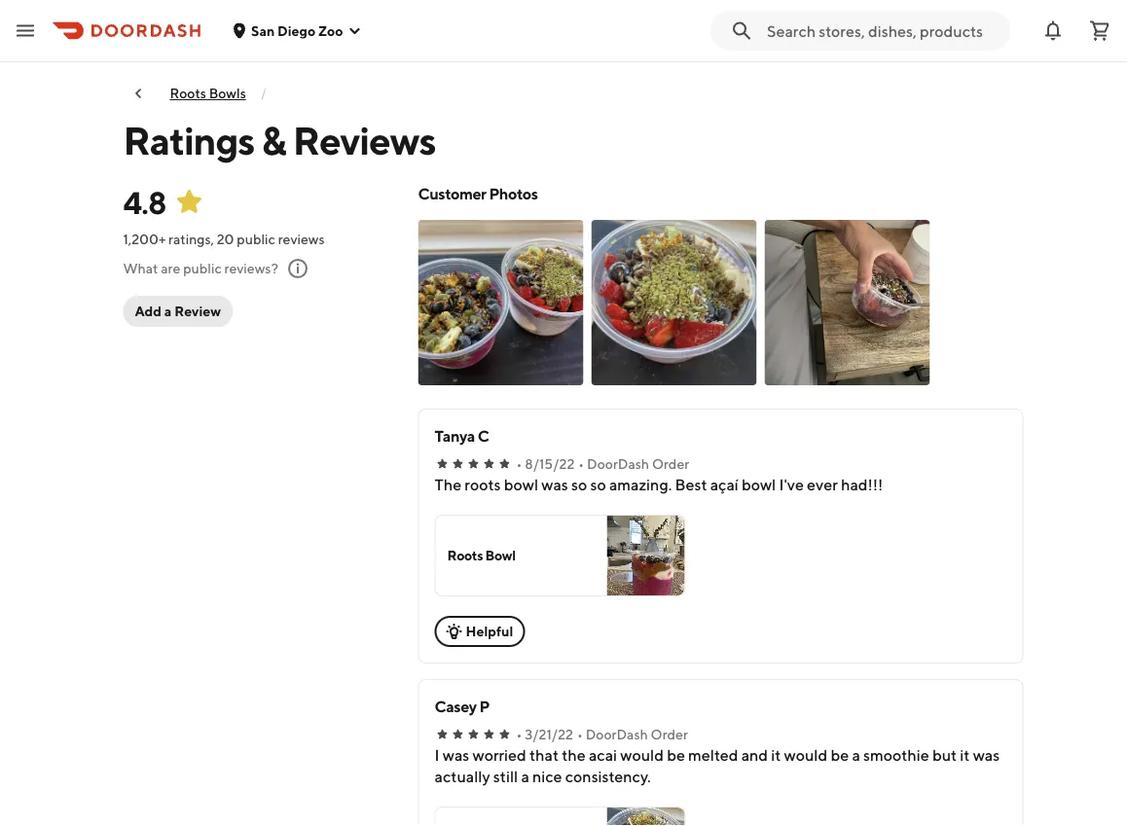 Task type: vqa. For each thing, say whether or not it's contained in the screenshot.
Time employees can order
no



Task type: locate. For each thing, give the bounding box(es) containing it.
1 vertical spatial roots
[[448, 548, 483, 564]]

1 vertical spatial doordash
[[586, 727, 649, 743]]

doordash for tanya c
[[587, 456, 650, 472]]

public up reviews?
[[237, 231, 276, 247]]

roots bowl
[[448, 548, 516, 564]]

roots left "bowl"
[[448, 548, 483, 564]]

public
[[237, 231, 276, 247], [183, 261, 222, 277]]

0 vertical spatial order
[[653, 456, 690, 472]]

roots bowl image
[[607, 516, 685, 596]]

public down ,
[[183, 261, 222, 277]]

0 vertical spatial roots
[[170, 85, 206, 101]]

0 items, open order cart image
[[1089, 19, 1112, 42]]

customer photos
[[418, 185, 538, 203]]

1 horizontal spatial roots
[[448, 548, 483, 564]]

1 horizontal spatial public
[[237, 231, 276, 247]]

doordash
[[587, 456, 650, 472], [586, 727, 649, 743]]

c
[[478, 427, 489, 446]]

roots bowls
[[170, 85, 246, 101]]

• 8/15/22 • doordash order
[[517, 456, 690, 472]]

casey p
[[435, 698, 490, 716]]

roots for roots bowl
[[448, 548, 483, 564]]

back to store button image
[[131, 86, 146, 101]]

bowls
[[209, 85, 246, 101]]

1 vertical spatial order
[[651, 727, 688, 743]]

• left 3/21/22
[[517, 727, 523, 743]]

zoo
[[319, 22, 343, 38]]

diego
[[278, 22, 316, 38]]

0 horizontal spatial public
[[183, 261, 222, 277]]

order up create your own bowl image
[[651, 727, 688, 743]]

ratings & reviews
[[123, 117, 436, 163]]

photos
[[489, 185, 538, 203]]

add a review button
[[123, 296, 233, 327]]

order up roots bowl image
[[653, 456, 690, 472]]

roots for roots bowls
[[170, 85, 206, 101]]

0 vertical spatial doordash
[[587, 456, 650, 472]]

roots bowl button
[[435, 515, 686, 597]]

3/21/22
[[525, 727, 574, 743]]

Store search: begin typing to search for stores available on DoorDash text field
[[768, 20, 999, 41]]

0 horizontal spatial roots
[[170, 85, 206, 101]]

doordash right 3/21/22
[[586, 727, 649, 743]]

doordash right 8/15/22
[[587, 456, 650, 472]]

1 vertical spatial public
[[183, 261, 222, 277]]

helpful
[[466, 624, 514, 640]]

a
[[164, 303, 172, 319]]

,
[[211, 231, 214, 247]]

0 vertical spatial public
[[237, 231, 276, 247]]

ratings
[[123, 117, 255, 163]]

roots bowls link
[[170, 85, 246, 101]]

bowl
[[486, 548, 516, 564]]

roots inside button
[[448, 548, 483, 564]]

what
[[123, 261, 158, 277]]

roots
[[170, 85, 206, 101], [448, 548, 483, 564]]

roots left bowls
[[170, 85, 206, 101]]

•
[[517, 456, 523, 472], [579, 456, 585, 472], [517, 727, 523, 743], [578, 727, 583, 743]]

add
[[135, 303, 162, 319]]

order
[[653, 456, 690, 472], [651, 727, 688, 743]]



Task type: describe. For each thing, give the bounding box(es) containing it.
8/15/22
[[525, 456, 575, 472]]

open menu image
[[14, 19, 37, 42]]

20
[[217, 231, 234, 247]]

helpful button
[[435, 617, 525, 648]]

create your own bowl image
[[607, 808, 685, 827]]

1,200+
[[123, 231, 166, 247]]

order for c
[[653, 456, 690, 472]]

notification bell image
[[1042, 19, 1066, 42]]

ratings
[[169, 231, 211, 247]]

san diego zoo button
[[232, 22, 363, 38]]

reviews
[[278, 231, 325, 247]]

• right 3/21/22
[[578, 727, 583, 743]]

• left 8/15/22
[[517, 456, 523, 472]]

• right 8/15/22
[[579, 456, 585, 472]]

item photo 3 image
[[765, 220, 931, 386]]

item photo 1 image
[[418, 220, 584, 386]]

reviews?
[[224, 261, 279, 277]]

review
[[175, 303, 221, 319]]

order for p
[[651, 727, 688, 743]]

item photo 2 image
[[592, 220, 757, 386]]

customer
[[418, 185, 487, 203]]

tanya
[[435, 427, 475, 446]]

san diego zoo
[[251, 22, 343, 38]]

add a review
[[135, 303, 221, 319]]

&
[[262, 117, 286, 163]]

reviews
[[293, 117, 436, 163]]

san
[[251, 22, 275, 38]]

• 3/21/22 • doordash order
[[517, 727, 688, 743]]

tanya c
[[435, 427, 489, 446]]

are
[[161, 261, 181, 277]]

p
[[480, 698, 490, 716]]

1,200+ ratings , 20 public reviews
[[123, 231, 325, 247]]

what are public reviews?
[[123, 261, 279, 277]]

casey
[[435, 698, 477, 716]]

doordash for casey p
[[586, 727, 649, 743]]

4.8
[[123, 184, 166, 221]]



